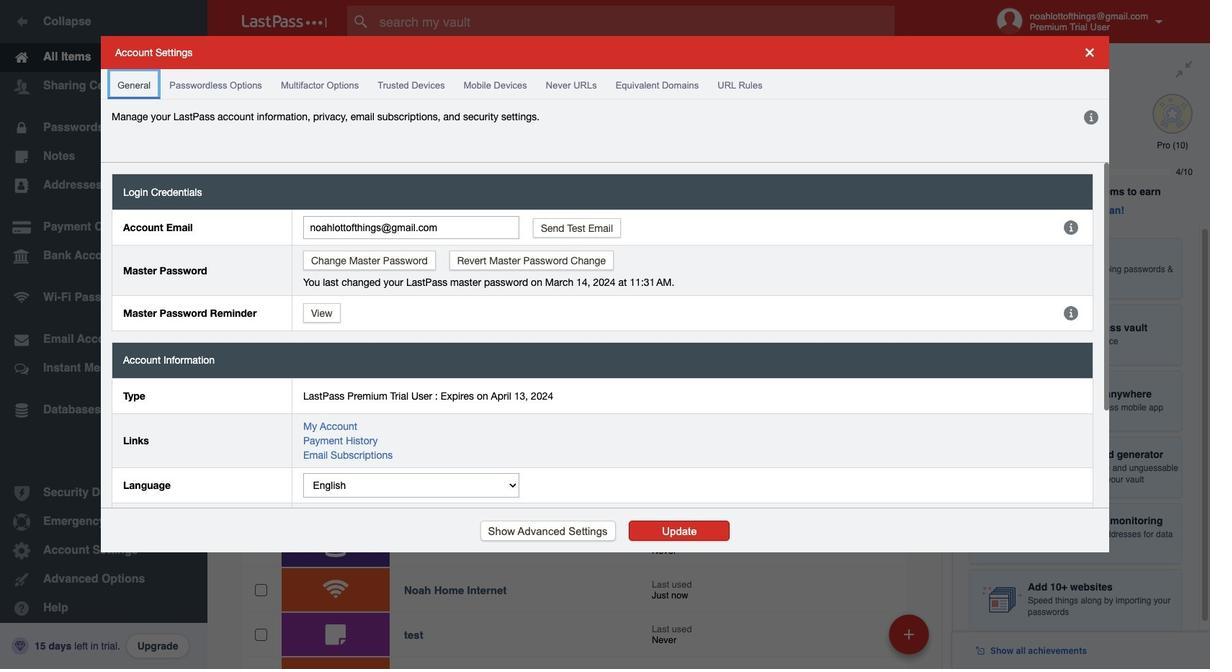 Task type: vqa. For each thing, say whether or not it's contained in the screenshot.
New item ELEMENT
no



Task type: describe. For each thing, give the bounding box(es) containing it.
main navigation navigation
[[0, 0, 207, 669]]

new item navigation
[[884, 610, 938, 669]]



Task type: locate. For each thing, give the bounding box(es) containing it.
new item image
[[904, 629, 914, 639]]

Search search field
[[347, 6, 923, 37]]

search my vault text field
[[347, 6, 923, 37]]

vault options navigation
[[207, 43, 952, 86]]

lastpass image
[[242, 15, 327, 28]]



